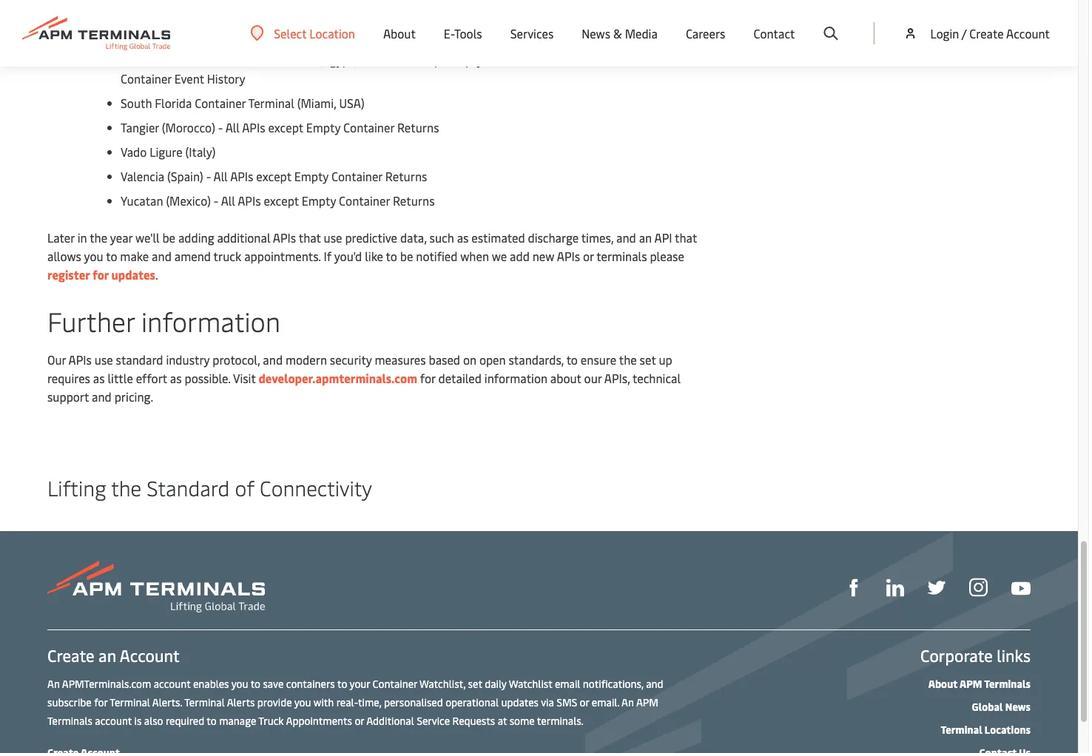 Task type: locate. For each thing, give the bounding box(es) containing it.
0 vertical spatial or
[[583, 249, 594, 264]]

you tube link
[[1011, 578, 1031, 596]]

and down little
[[92, 389, 112, 405]]

1 vertical spatial the
[[619, 352, 637, 368]]

our apis use standard industry protocol, and modern security measures based on open standards, to ensure the set up requires as little effort as possible. visit
[[47, 352, 672, 387]]

0 vertical spatial updates
[[111, 267, 155, 283]]

apis inside later in the year we'll be adding additional apis that use predictive data, such as estimated discharge times, and an api that allows you to make and amend truck appointments. if you'd like to be notified when we add new apis or terminals please register for updates .
[[557, 249, 580, 264]]

apis up requires
[[68, 352, 92, 368]]

1 horizontal spatial apm
[[960, 677, 982, 691]]

e-
[[444, 25, 454, 41]]

you up register for updates link
[[84, 249, 103, 264]]

apis down 'discharge'
[[557, 249, 580, 264]]

to right the like
[[386, 249, 397, 264]]

the right lifting
[[111, 473, 141, 502]]

further information
[[47, 303, 281, 339]]

0 horizontal spatial an
[[47, 677, 60, 691]]

0 horizontal spatial terminals
[[47, 714, 92, 728]]

0 horizontal spatial apm
[[636, 695, 658, 709]]

2 vertical spatial for
[[94, 695, 108, 709]]

0 vertical spatial for
[[92, 267, 109, 283]]

our
[[584, 371, 602, 387]]

about for about apm terminals
[[928, 677, 958, 691]]

0 vertical spatial you
[[84, 249, 103, 264]]

yucatan
[[121, 193, 163, 209]]

0 horizontal spatial updates
[[111, 267, 155, 283]]

as
[[457, 230, 469, 246], [93, 371, 105, 387], [170, 371, 182, 387]]

manage
[[219, 714, 256, 728]]

1 horizontal spatial an
[[639, 230, 652, 246]]

0 horizontal spatial the
[[90, 230, 107, 246]]

1 horizontal spatial create
[[969, 25, 1004, 41]]

2 vertical spatial you
[[294, 695, 311, 709]]

1 horizontal spatial all
[[368, 52, 382, 68]]

0 vertical spatial use
[[324, 230, 342, 246]]

an apmterminals.com account enables you to save containers to your container watchlist, set daily watchlist email notifications, and subscribe for terminal alerts. terminal alerts provide you with real-time, personalised operational updates via sms or email. an apm terminals account is also required to manage truck appointments or additional service requests at some terminals.
[[47, 677, 663, 728]]

an right the email.
[[622, 695, 634, 709]]

support
[[47, 389, 89, 405]]

terminal locations
[[941, 722, 1031, 736]]

apmterminals.com
[[62, 677, 151, 691]]

apm down notifications,
[[636, 695, 658, 709]]

account left is
[[95, 714, 132, 728]]

yucatan (mexico) - all apis except empty container returns
[[121, 193, 435, 209]]

0 vertical spatial apm
[[960, 677, 982, 691]]

apm
[[960, 677, 982, 691], [636, 695, 658, 709]]

create
[[969, 25, 1004, 41], [47, 645, 94, 667]]

for detailed information about our apis, technical support and pricing.
[[47, 371, 681, 405]]

use
[[324, 230, 342, 246], [95, 352, 113, 368]]

rotterdam
[[121, 28, 178, 44]]

information up industry
[[141, 303, 281, 339]]

1 horizontal spatial as
[[170, 371, 182, 387]]

e-tools
[[444, 25, 482, 41]]

and down news & media on the top of page
[[584, 52, 604, 68]]

effort
[[136, 371, 167, 387]]

1 vertical spatial or
[[580, 695, 589, 709]]

and right notifications,
[[646, 677, 663, 691]]

information down standards,
[[484, 371, 547, 387]]

terminal down enables
[[184, 695, 225, 709]]

be down data,
[[400, 249, 413, 264]]

usa)
[[339, 95, 364, 111]]

an
[[639, 230, 652, 246], [98, 645, 116, 667]]

up
[[659, 352, 672, 368]]

ensure
[[581, 352, 616, 368]]

1 vertical spatial for
[[420, 371, 435, 387]]

instagram link
[[969, 577, 988, 597]]

1 vertical spatial about
[[928, 677, 958, 691]]

set left up
[[640, 352, 656, 368]]

and up .
[[152, 249, 172, 264]]

later
[[47, 230, 75, 246]]

1 horizontal spatial account
[[1006, 25, 1050, 41]]

you inside later in the year we'll be adding additional apis that use predictive data, such as estimated discharge times, and an api that allows you to make and amend truck appointments. if you'd like to be notified when we add new apis or terminals please register for updates .
[[84, 249, 103, 264]]

youtube image
[[1011, 582, 1031, 595]]

florida
[[155, 95, 192, 111]]

-
[[329, 28, 334, 44], [283, 52, 288, 68], [360, 52, 365, 68], [206, 169, 211, 185]]

1 horizontal spatial about
[[928, 677, 958, 691]]

- left the scct
[[283, 52, 288, 68]]

about left e-
[[383, 25, 416, 41]]

south florida container terminal (miami, usa)
[[121, 95, 364, 111]]

information
[[141, 303, 281, 339], [484, 371, 547, 387]]

tools
[[454, 25, 482, 41]]

with
[[314, 695, 334, 709]]

news & media
[[582, 25, 658, 41]]

or right sms
[[580, 695, 589, 709]]

0 vertical spatial news
[[582, 25, 610, 41]]

empty down the (miami,
[[306, 120, 340, 136]]

except
[[379, 28, 414, 44], [410, 52, 446, 68], [268, 120, 303, 136], [256, 169, 291, 185], [264, 193, 299, 209]]

0 horizontal spatial as
[[93, 371, 105, 387]]

apis inside our apis use standard industry protocol, and modern security measures based on open standards, to ensure the set up requires as little effort as possible. visit
[[68, 352, 92, 368]]

- right (egypt)
[[360, 52, 365, 68]]

vado ligure (italy)
[[121, 144, 216, 160]]

to inside our apis use standard industry protocol, and modern security measures based on open standards, to ensure the set up requires as little effort as possible. visit
[[566, 352, 578, 368]]

account inside login / create account link
[[1006, 25, 1050, 41]]

location
[[309, 25, 355, 41]]

select location button
[[250, 25, 355, 41]]

0 horizontal spatial set
[[468, 677, 482, 691]]

protocol,
[[213, 352, 260, 368]]

&
[[613, 25, 622, 41]]

be right we'll
[[162, 230, 175, 246]]

except up yucatan (mexico) - all apis except empty container returns on the top of page
[[256, 169, 291, 185]]

0 horizontal spatial account
[[120, 645, 180, 667]]

1 that from the left
[[299, 230, 321, 246]]

except down e-
[[410, 52, 446, 68]]

register for updates link
[[47, 267, 155, 283]]

apm up global
[[960, 677, 982, 691]]

for down based
[[420, 371, 435, 387]]

news up locations
[[1005, 699, 1031, 714]]

apis up suez canal container terminal - scct (egypt) - all apis except empty container returns and container event history
[[353, 28, 376, 44]]

empty down e-tools on the top of page
[[448, 52, 483, 68]]

use up if
[[324, 230, 342, 246]]

all down "south florida container terminal (miami, usa)"
[[225, 120, 240, 136]]

or down times,
[[583, 249, 594, 264]]

about down corporate
[[928, 677, 958, 691]]

0 vertical spatial account
[[154, 677, 190, 691]]

as inside later in the year we'll be adding additional apis that use predictive data, such as estimated discharge times, and an api that allows you to make and amend truck appointments. if you'd like to be notified when we add new apis or terminals please register for updates .
[[457, 230, 469, 246]]

1 vertical spatial information
[[484, 371, 547, 387]]

1 horizontal spatial account
[[154, 677, 190, 691]]

2 that from the left
[[675, 230, 697, 246]]

apis right (egypt)
[[384, 52, 407, 68]]

create right '/'
[[969, 25, 1004, 41]]

account up alerts.
[[120, 645, 180, 667]]

requests
[[452, 714, 495, 728]]

use inside later in the year we'll be adding additional apis that use predictive data, such as estimated discharge times, and an api that allows you to make and amend truck appointments. if you'd like to be notified when we add new apis or terminals please register for updates .
[[324, 230, 342, 246]]

1 vertical spatial use
[[95, 352, 113, 368]]

(morocco) -
[[162, 120, 223, 136]]

2 horizontal spatial as
[[457, 230, 469, 246]]

0 horizontal spatial information
[[141, 303, 281, 339]]

based
[[429, 352, 460, 368]]

1 horizontal spatial you
[[231, 677, 248, 691]]

account right '/'
[[1006, 25, 1050, 41]]

1 vertical spatial account
[[120, 645, 180, 667]]

to up about
[[566, 352, 578, 368]]

for right the register
[[92, 267, 109, 283]]

information inside for detailed information about our apis, technical support and pricing.
[[484, 371, 547, 387]]

terminal down global
[[941, 722, 982, 736]]

container
[[454, 28, 505, 44], [180, 52, 231, 68], [486, 52, 537, 68], [121, 71, 172, 87], [195, 95, 246, 111], [343, 120, 394, 136], [331, 169, 382, 185], [339, 193, 390, 209], [373, 677, 417, 691]]

terminal down ii
[[234, 52, 280, 68]]

- up (egypt)
[[329, 28, 334, 44]]

1 horizontal spatial information
[[484, 371, 547, 387]]

for inside for detailed information about our apis, technical support and pricing.
[[420, 371, 435, 387]]

0 vertical spatial account
[[1006, 25, 1050, 41]]

1 vertical spatial set
[[468, 677, 482, 691]]

0 vertical spatial create
[[969, 25, 1004, 41]]

0 vertical spatial an
[[639, 230, 652, 246]]

the up apis,
[[619, 352, 637, 368]]

for down apmterminals.com
[[94, 695, 108, 709]]

1 horizontal spatial that
[[675, 230, 697, 246]]

1 horizontal spatial set
[[640, 352, 656, 368]]

provide
[[257, 695, 292, 709]]

email
[[555, 677, 580, 691]]

0 vertical spatial all
[[368, 52, 382, 68]]

1 horizontal spatial the
[[111, 473, 141, 502]]

news
[[582, 25, 610, 41], [1005, 699, 1031, 714]]

we
[[492, 249, 507, 264]]

required
[[166, 714, 204, 728]]

tangier
[[121, 120, 159, 136]]

an up apmterminals.com
[[98, 645, 116, 667]]

an up subscribe
[[47, 677, 60, 691]]

set inside the 'an apmterminals.com account enables you to save containers to your container watchlist, set daily watchlist email notifications, and subscribe for terminal alerts. terminal alerts provide you with real-time, personalised operational updates via sms or email. an apm terminals account is also required to manage truck appointments or additional service requests at some terminals.'
[[468, 677, 482, 691]]

1 vertical spatial updates
[[501, 695, 539, 709]]

to
[[106, 249, 117, 264], [386, 249, 397, 264], [566, 352, 578, 368], [251, 677, 260, 691], [337, 677, 347, 691], [207, 714, 217, 728]]

terminals up global news link in the bottom right of the page
[[984, 677, 1031, 691]]

notifications,
[[583, 677, 643, 691]]

0 horizontal spatial news
[[582, 25, 610, 41]]

an
[[47, 677, 60, 691], [622, 695, 634, 709]]

to down year
[[106, 249, 117, 264]]

2 horizontal spatial the
[[619, 352, 637, 368]]

0 vertical spatial terminals
[[984, 677, 1031, 691]]

empty inside suez canal container terminal - scct (egypt) - all apis except empty container returns and container event history
[[448, 52, 483, 68]]

and inside the 'an apmterminals.com account enables you to save containers to your container watchlist, set daily watchlist email notifications, and subscribe for terminal alerts. terminal alerts provide you with real-time, personalised operational updates via sms or email. an apm terminals account is also required to manage truck appointments or additional service requests at some terminals.'
[[646, 677, 663, 691]]

lifting the standard of connectivity
[[47, 473, 372, 502]]

use inside our apis use standard industry protocol, and modern security measures based on open standards, to ensure the set up requires as little effort as possible. visit
[[95, 352, 113, 368]]

updates up some at the left of page
[[501, 695, 539, 709]]

1 vertical spatial apm
[[636, 695, 658, 709]]

if
[[324, 249, 331, 264]]

the right in
[[90, 230, 107, 246]]

0 vertical spatial set
[[640, 352, 656, 368]]

set up operational
[[468, 677, 482, 691]]

0 horizontal spatial about
[[383, 25, 416, 41]]

set inside our apis use standard industry protocol, and modern security measures based on open standards, to ensure the set up requires as little effort as possible. visit
[[640, 352, 656, 368]]

create an account
[[47, 645, 180, 667]]

terminals down subscribe
[[47, 714, 92, 728]]

account up alerts.
[[154, 677, 190, 691]]

(miami,
[[297, 95, 336, 111]]

0 horizontal spatial that
[[299, 230, 321, 246]]

0 vertical spatial information
[[141, 303, 281, 339]]

and left the modern
[[263, 352, 283, 368]]

apm inside the 'an apmterminals.com account enables you to save containers to your container watchlist, set daily watchlist email notifications, and subscribe for terminal alerts. terminal alerts provide you with real-time, personalised operational updates via sms or email. an apm terminals account is also required to manage truck appointments or additional service requests at some terminals.'
[[636, 695, 658, 709]]

1 horizontal spatial updates
[[501, 695, 539, 709]]

0 horizontal spatial be
[[162, 230, 175, 246]]

that up appointments.
[[299, 230, 321, 246]]

0 vertical spatial about
[[383, 25, 416, 41]]

an left api
[[639, 230, 652, 246]]

all right (egypt)
[[368, 52, 382, 68]]

additional apis
[[217, 230, 296, 246]]

use up little
[[95, 352, 113, 368]]

container inside the 'an apmterminals.com account enables you to save containers to your container watchlist, set daily watchlist email notifications, and subscribe for terminal alerts. terminal alerts provide you with real-time, personalised operational updates via sms or email. an apm terminals account is also required to manage truck appointments or additional service requests at some terminals.'
[[373, 677, 417, 691]]

you up the alerts
[[231, 677, 248, 691]]

about apm terminals
[[928, 677, 1031, 691]]

as down industry
[[170, 371, 182, 387]]

create up apmterminals.com
[[47, 645, 94, 667]]

as right such
[[457, 230, 469, 246]]

estimated
[[472, 230, 525, 246]]

your
[[350, 677, 370, 691]]

1 vertical spatial you
[[231, 677, 248, 691]]

the inside later in the year we'll be adding additional apis that use predictive data, such as estimated discharge times, and an api that allows you to make and amend truck appointments. if you'd like to be notified when we add new apis or terminals please register for updates .
[[90, 230, 107, 246]]

also
[[144, 714, 163, 728]]

apmt footer logo image
[[47, 561, 265, 613]]

and up terminals
[[616, 230, 636, 246]]

0 horizontal spatial create
[[47, 645, 94, 667]]

1 horizontal spatial use
[[324, 230, 342, 246]]

or down time,
[[355, 714, 364, 728]]

news left & at the right of the page
[[582, 25, 610, 41]]

links
[[997, 645, 1031, 667]]

ligure
[[150, 144, 182, 160]]

api
[[654, 230, 672, 246]]

0 horizontal spatial all
[[225, 120, 240, 136]]

terminal up is
[[110, 695, 150, 709]]

about for about
[[383, 25, 416, 41]]

suez
[[121, 52, 145, 68]]

1 horizontal spatial be
[[400, 249, 413, 264]]

you down 'containers'
[[294, 695, 311, 709]]

at
[[498, 714, 507, 728]]

personalised
[[384, 695, 443, 709]]

0 horizontal spatial you
[[84, 249, 103, 264]]

service
[[417, 714, 450, 728]]

careers
[[686, 25, 725, 41]]

empty down 'valencia (spain) - all apis except empty container returns'
[[302, 193, 336, 209]]

updates down make
[[111, 267, 155, 283]]

terminal up 'tangier (morocco) - all apis except empty container returns'
[[248, 95, 294, 111]]

0 vertical spatial the
[[90, 230, 107, 246]]

0 horizontal spatial account
[[95, 714, 132, 728]]

1 vertical spatial terminals
[[47, 714, 92, 728]]

1 horizontal spatial news
[[1005, 699, 1031, 714]]

0 horizontal spatial use
[[95, 352, 113, 368]]

updates inside the 'an apmterminals.com account enables you to save containers to your container watchlist, set daily watchlist email notifications, and subscribe for terminal alerts. terminal alerts provide you with real-time, personalised operational updates via sms or email. an apm terminals account is also required to manage truck appointments or additional service requests at some terminals.'
[[501, 695, 539, 709]]

linkedin image
[[886, 579, 904, 597]]

that right api
[[675, 230, 697, 246]]

terminals
[[984, 677, 1031, 691], [47, 714, 92, 728]]

as left little
[[93, 371, 105, 387]]

developer.apmterminals.com
[[259, 371, 417, 387]]

empty left tools
[[417, 28, 451, 44]]

0 horizontal spatial an
[[98, 645, 116, 667]]

1 horizontal spatial an
[[622, 695, 634, 709]]



Task type: describe. For each thing, give the bounding box(es) containing it.
maasvlakte
[[181, 28, 242, 44]]

measures
[[375, 352, 426, 368]]

make
[[120, 249, 149, 264]]

enables
[[193, 677, 229, 691]]

scct
[[291, 52, 317, 68]]

valencia
[[121, 169, 164, 185]]

rotterdam maasvlakte ii (netherlands) - all apis except empty container returns
[[121, 28, 550, 44]]

some
[[510, 714, 535, 728]]

.
[[155, 267, 158, 283]]

2 horizontal spatial you
[[294, 695, 311, 709]]

like
[[365, 249, 383, 264]]

alerts.
[[152, 695, 182, 709]]

terminals.
[[537, 714, 584, 728]]

1 vertical spatial all
[[225, 120, 240, 136]]

in
[[77, 230, 87, 246]]

/
[[962, 25, 967, 41]]

real-
[[336, 695, 358, 709]]

except down 'valencia (spain) - all apis except empty container returns'
[[264, 193, 299, 209]]

returns inside suez canal container terminal - scct (egypt) - all apis except empty container returns and container event history
[[539, 52, 581, 68]]

history
[[207, 71, 245, 87]]

we'll
[[135, 230, 159, 246]]

detailed
[[438, 371, 482, 387]]

subscribe
[[47, 695, 92, 709]]

open
[[479, 352, 506, 368]]

except up suez canal container terminal - scct (egypt) - all apis except empty container returns and container event history
[[379, 28, 414, 44]]

media
[[625, 25, 658, 41]]

careers button
[[686, 0, 725, 67]]

appointments
[[286, 714, 352, 728]]

facebook image
[[845, 579, 863, 597]]

apis down 'valencia (spain) - all apis except empty container returns'
[[238, 193, 261, 209]]

linkedin__x28_alt_x29__3_ link
[[886, 577, 904, 597]]

1 vertical spatial an
[[98, 645, 116, 667]]

lifting
[[47, 473, 106, 502]]

1 vertical spatial be
[[400, 249, 413, 264]]

terminals
[[596, 249, 647, 264]]

an inside later in the year we'll be adding additional apis that use predictive data, such as estimated discharge times, and an api that allows you to make and amend truck appointments. if you'd like to be notified when we add new apis or terminals please register for updates .
[[639, 230, 652, 246]]

login / create account
[[930, 25, 1050, 41]]

for inside later in the year we'll be adding additional apis that use predictive data, such as estimated discharge times, and an api that allows you to make and amend truck appointments. if you'd like to be notified when we add new apis or terminals please register for updates .
[[92, 267, 109, 283]]

to left "save"
[[251, 677, 260, 691]]

news inside popup button
[[582, 25, 610, 41]]

except down the (miami,
[[268, 120, 303, 136]]

truck
[[213, 249, 241, 264]]

additional
[[366, 714, 414, 728]]

terminal locations link
[[941, 722, 1031, 736]]

1 vertical spatial an
[[622, 695, 634, 709]]

times,
[[581, 230, 613, 246]]

truck
[[258, 714, 284, 728]]

news & media button
[[582, 0, 658, 67]]

and inside our apis use standard industry protocol, and modern security measures based on open standards, to ensure the set up requires as little effort as possible. visit
[[263, 352, 283, 368]]

for inside the 'an apmterminals.com account enables you to save containers to your container watchlist, set daily watchlist email notifications, and subscribe for terminal alerts. terminal alerts provide you with real-time, personalised operational updates via sms or email. an apm terminals account is also required to manage truck appointments or additional service requests at some terminals.'
[[94, 695, 108, 709]]

updates inside later in the year we'll be adding additional apis that use predictive data, such as estimated discharge times, and an api that allows you to make and amend truck appointments. if you'd like to be notified when we add new apis or terminals please register for updates .
[[111, 267, 155, 283]]

and inside for detailed information about our apis, technical support and pricing.
[[92, 389, 112, 405]]

time,
[[358, 695, 381, 709]]

2 vertical spatial the
[[111, 473, 141, 502]]

standard
[[147, 473, 230, 502]]

apis inside suez canal container terminal - scct (egypt) - all apis except empty container returns and container event history
[[384, 52, 407, 68]]

modern
[[286, 352, 327, 368]]

the inside our apis use standard industry protocol, and modern security measures based on open standards, to ensure the set up requires as little effort as possible. visit
[[619, 352, 637, 368]]

apis down "south florida container terminal (miami, usa)"
[[242, 120, 265, 136]]

notified
[[416, 249, 458, 264]]

shape link
[[845, 577, 863, 597]]

pricing.
[[114, 389, 153, 405]]

when
[[460, 249, 489, 264]]

empty up yucatan (mexico) - all apis except empty container returns on the top of page
[[294, 169, 329, 185]]

later in the year we'll be adding additional apis that use predictive data, such as estimated discharge times, and an api that allows you to make and amend truck appointments. if you'd like to be notified when we add new apis or terminals please register for updates .
[[47, 230, 697, 283]]

all inside suez canal container terminal - scct (egypt) - all apis except empty container returns and container event history
[[368, 52, 382, 68]]

0 vertical spatial be
[[162, 230, 175, 246]]

terminal inside suez canal container terminal - scct (egypt) - all apis except empty container returns and container event history
[[234, 52, 280, 68]]

technical
[[633, 371, 681, 387]]

instagram image
[[969, 579, 988, 597]]

canal
[[148, 52, 178, 68]]

register
[[47, 267, 90, 283]]

1 horizontal spatial terminals
[[984, 677, 1031, 691]]

you'd
[[334, 249, 362, 264]]

(mexico) -
[[166, 193, 219, 209]]

fill 44 link
[[928, 577, 946, 597]]

global
[[972, 699, 1003, 714]]

to left your
[[337, 677, 347, 691]]

email.
[[592, 695, 619, 709]]

about button
[[383, 0, 416, 67]]

except inside suez canal container terminal - scct (egypt) - all apis except empty container returns and container event history
[[410, 52, 446, 68]]

about apm terminals link
[[928, 677, 1031, 691]]

twitter image
[[928, 579, 946, 597]]

requires
[[47, 371, 90, 387]]

e-tools button
[[444, 0, 482, 67]]

2 vertical spatial or
[[355, 714, 364, 728]]

1 vertical spatial account
[[95, 714, 132, 728]]

(spain)
[[167, 169, 203, 185]]

1 vertical spatial create
[[47, 645, 94, 667]]

event
[[174, 71, 204, 87]]

contact button
[[753, 0, 795, 67]]

terminals inside the 'an apmterminals.com account enables you to save containers to your container watchlist, set daily watchlist email notifications, and subscribe for terminal alerts. terminal alerts provide you with real-time, personalised operational updates via sms or email. an apm terminals account is also required to manage truck appointments or additional service requests at some terminals.'
[[47, 714, 92, 728]]

industry
[[166, 352, 210, 368]]

services
[[510, 25, 554, 41]]

our
[[47, 352, 66, 368]]

- right (spain) at the top of the page
[[206, 169, 211, 185]]

predictive
[[345, 230, 397, 246]]

watchlist
[[509, 677, 552, 691]]

and inside suez canal container terminal - scct (egypt) - all apis except empty container returns and container event history
[[584, 52, 604, 68]]

select location
[[274, 25, 355, 41]]

containers
[[286, 677, 335, 691]]

1 vertical spatial news
[[1005, 699, 1031, 714]]

appointments.
[[244, 249, 321, 264]]

add
[[510, 249, 530, 264]]

locations
[[985, 722, 1031, 736]]

0 vertical spatial an
[[47, 677, 60, 691]]

to left manage
[[207, 714, 217, 728]]

services button
[[510, 0, 554, 67]]

corporate links
[[920, 645, 1031, 667]]

little
[[108, 371, 133, 387]]

allows
[[47, 249, 81, 264]]

global news
[[972, 699, 1031, 714]]

apis up yucatan (mexico) - all apis except empty container returns on the top of page
[[230, 169, 253, 185]]

select
[[274, 25, 307, 41]]

or inside later in the year we'll be adding additional apis that use predictive data, such as estimated discharge times, and an api that allows you to make and amend truck appointments. if you'd like to be notified when we add new apis or terminals please register for updates .
[[583, 249, 594, 264]]

on
[[463, 352, 476, 368]]

connectivity
[[260, 473, 372, 502]]



Task type: vqa. For each thing, say whether or not it's contained in the screenshot.
the bottom WILL
no



